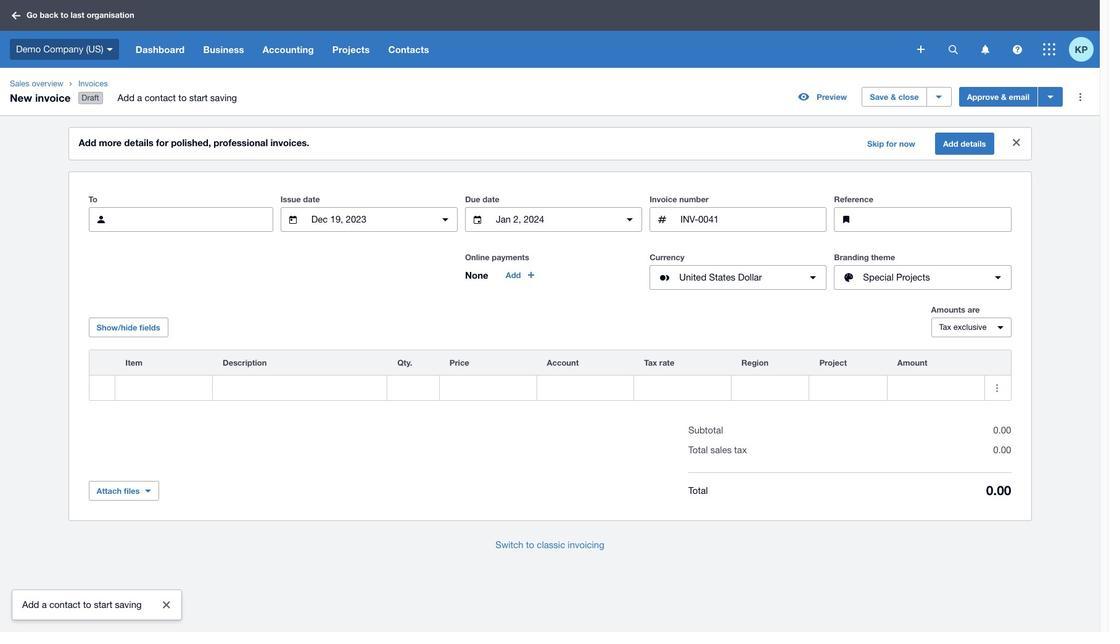 Task type: describe. For each thing, give the bounding box(es) containing it.
0 vertical spatial saving
[[210, 93, 237, 103]]

for inside button
[[887, 139, 897, 149]]

invoice number
[[650, 194, 709, 204]]

preview
[[817, 92, 847, 102]]

date for issue date
[[303, 194, 320, 204]]

united
[[680, 272, 707, 283]]

add inside button
[[944, 139, 959, 149]]

approve
[[967, 92, 999, 102]]

& for close
[[891, 92, 897, 102]]

add details button
[[935, 133, 994, 155]]

1 horizontal spatial a
[[137, 93, 142, 103]]

to inside "banner"
[[61, 10, 68, 20]]

total for total
[[689, 485, 708, 496]]

svg image inside go back to last organisation link
[[12, 11, 20, 19]]

business button
[[194, 31, 253, 68]]

close image
[[154, 593, 179, 618]]

0.00 for total sales tax
[[994, 445, 1012, 455]]

1 horizontal spatial svg image
[[1013, 45, 1022, 54]]

invoice number element
[[650, 207, 827, 232]]

attach files
[[97, 486, 140, 496]]

add more details for polished, professional invoices. status
[[69, 128, 1031, 160]]

kp button
[[1069, 31, 1100, 68]]

issue
[[281, 194, 301, 204]]

0 horizontal spatial details
[[124, 137, 154, 148]]

sales overview
[[10, 79, 63, 88]]

go back to last organisation
[[27, 10, 134, 20]]

saving inside status
[[115, 600, 142, 610]]

amount
[[898, 358, 928, 368]]

sales overview link
[[5, 78, 68, 90]]

united states dollar
[[680, 272, 762, 283]]

invoicing
[[568, 540, 605, 551]]

united states dollar button
[[650, 265, 827, 290]]

Due date text field
[[495, 208, 613, 231]]

reference
[[835, 194, 874, 204]]

now
[[900, 139, 916, 149]]

total for total sales tax
[[689, 445, 708, 455]]

invoices link
[[73, 78, 247, 90]]

contact inside add a contact to start saving status
[[49, 600, 81, 610]]

invoice
[[35, 91, 71, 104]]

branding
[[835, 252, 869, 262]]

2 vertical spatial 0.00
[[987, 483, 1012, 499]]

& for email
[[1002, 92, 1007, 102]]

skip for now
[[868, 139, 916, 149]]

add more details for polished, professional invoices.
[[79, 137, 310, 148]]

draft
[[82, 93, 99, 103]]

states
[[709, 272, 736, 283]]

issue date
[[281, 194, 320, 204]]

new
[[10, 91, 32, 104]]

show/hide
[[97, 323, 137, 333]]

organisation
[[87, 10, 134, 20]]

account
[[547, 358, 579, 368]]

last
[[71, 10, 84, 20]]

special
[[864, 272, 894, 283]]

switch to classic invoicing
[[496, 540, 605, 551]]

rate
[[660, 358, 675, 368]]

demo company (us) button
[[0, 31, 126, 68]]

more invoice options image
[[1068, 85, 1093, 109]]

special projects button
[[835, 265, 1012, 290]]

close
[[899, 92, 919, 102]]

more
[[99, 137, 122, 148]]

save
[[870, 92, 889, 102]]

0 horizontal spatial svg image
[[918, 46, 925, 53]]

accounting
[[263, 44, 314, 55]]

currency
[[650, 252, 685, 262]]

skip
[[868, 139, 884, 149]]

fields
[[140, 323, 160, 333]]

tax exclusive
[[940, 323, 987, 332]]

contacts
[[388, 44, 429, 55]]

skip for now button
[[860, 134, 923, 154]]

region
[[742, 358, 769, 368]]

tax for tax rate
[[644, 358, 657, 368]]

preview button
[[791, 87, 855, 107]]

sales
[[711, 445, 732, 455]]

exclusive
[[954, 323, 987, 332]]

Description text field
[[213, 377, 387, 400]]

approve & email
[[967, 92, 1030, 102]]

approve & email button
[[959, 87, 1038, 107]]

show/hide fields button
[[89, 318, 168, 338]]

total sales tax
[[689, 445, 747, 455]]

price
[[450, 358, 469, 368]]

Price field
[[440, 377, 537, 400]]

online payments
[[465, 252, 529, 262]]

add inside button
[[506, 270, 521, 280]]

branding theme
[[835, 252, 896, 262]]

invoices
[[78, 79, 108, 88]]

tax for tax exclusive
[[940, 323, 952, 332]]

payments
[[492, 252, 529, 262]]

tax rate
[[644, 358, 675, 368]]

save & close button
[[862, 87, 927, 107]]



Task type: locate. For each thing, give the bounding box(es) containing it.
1 horizontal spatial &
[[1002, 92, 1007, 102]]

saving up professional
[[210, 93, 237, 103]]

dashboard
[[136, 44, 185, 55]]

details inside button
[[961, 139, 986, 149]]

svg image inside demo company (us) popup button
[[107, 48, 113, 51]]

1 horizontal spatial start
[[189, 93, 208, 103]]

projects left contacts
[[332, 44, 370, 55]]

professional
[[214, 137, 268, 148]]

total down total sales tax
[[689, 485, 708, 496]]

to
[[89, 194, 97, 204]]

1 horizontal spatial for
[[887, 139, 897, 149]]

1 vertical spatial projects
[[897, 272, 930, 283]]

0 horizontal spatial start
[[94, 600, 112, 610]]

kp
[[1075, 44, 1088, 55]]

subtotal
[[689, 425, 723, 436]]

none
[[465, 270, 489, 281]]

banner containing kp
[[0, 0, 1100, 68]]

files
[[124, 486, 140, 496]]

0 horizontal spatial projects
[[332, 44, 370, 55]]

projects inside dropdown button
[[332, 44, 370, 55]]

dollar
[[738, 272, 762, 283]]

for left polished,
[[156, 137, 168, 148]]

new invoice
[[10, 91, 71, 104]]

1 vertical spatial add a contact to start saving
[[22, 600, 142, 610]]

0.00 for subtotal
[[994, 425, 1012, 436]]

more date options image
[[618, 207, 642, 232]]

add a contact to start saving inside status
[[22, 600, 142, 610]]

1 vertical spatial saving
[[115, 600, 142, 610]]

date right issue
[[303, 194, 320, 204]]

attach
[[97, 486, 122, 496]]

2 total from the top
[[689, 485, 708, 496]]

to inside button
[[526, 540, 535, 551]]

projects inside popup button
[[897, 272, 930, 283]]

switch to classic invoicing button
[[486, 533, 615, 558]]

date right due
[[483, 194, 500, 204]]

add button
[[498, 265, 543, 285]]

a
[[137, 93, 142, 103], [42, 600, 47, 610]]

2 & from the left
[[1002, 92, 1007, 102]]

save & close
[[870, 92, 919, 102]]

details left close icon
[[961, 139, 986, 149]]

tax inside invoice line item list element
[[644, 358, 657, 368]]

add
[[118, 93, 135, 103], [79, 137, 96, 148], [944, 139, 959, 149], [506, 270, 521, 280], [22, 600, 39, 610]]

accounting button
[[253, 31, 323, 68]]

attach files button
[[89, 481, 159, 501]]

amounts are
[[932, 305, 980, 315]]

None field
[[116, 376, 212, 401]]

0 horizontal spatial &
[[891, 92, 897, 102]]

To text field
[[118, 208, 273, 231]]

show/hide fields
[[97, 323, 160, 333]]

start inside status
[[94, 600, 112, 610]]

banner
[[0, 0, 1100, 68]]

0 vertical spatial add a contact to start saving
[[118, 93, 237, 103]]

1 horizontal spatial details
[[961, 139, 986, 149]]

saving
[[210, 93, 237, 103], [115, 600, 142, 610]]

0 vertical spatial start
[[189, 93, 208, 103]]

details
[[124, 137, 154, 148], [961, 139, 986, 149]]

invoice
[[650, 194, 677, 204]]

svg image up close
[[918, 46, 925, 53]]

svg image
[[1013, 45, 1022, 54], [918, 46, 925, 53]]

0 horizontal spatial a
[[42, 600, 47, 610]]

1 horizontal spatial projects
[[897, 272, 930, 283]]

invoice line item list element
[[89, 350, 1012, 401]]

1 vertical spatial total
[[689, 485, 708, 496]]

number
[[680, 194, 709, 204]]

special projects
[[864, 272, 930, 283]]

more line item options image
[[985, 376, 1010, 401]]

date
[[303, 194, 320, 204], [483, 194, 500, 204]]

0 horizontal spatial for
[[156, 137, 168, 148]]

a inside status
[[42, 600, 47, 610]]

go back to last organisation link
[[7, 4, 142, 26]]

projects
[[332, 44, 370, 55], [897, 272, 930, 283]]

projects button
[[323, 31, 379, 68]]

projects right the special
[[897, 272, 930, 283]]

for
[[156, 137, 168, 148], [887, 139, 897, 149]]

0 vertical spatial a
[[137, 93, 142, 103]]

more line item options element
[[985, 351, 1011, 375]]

start
[[189, 93, 208, 103], [94, 600, 112, 610]]

1 horizontal spatial date
[[483, 194, 500, 204]]

for left 'now'
[[887, 139, 897, 149]]

& inside approve & email button
[[1002, 92, 1007, 102]]

Issue date text field
[[310, 208, 428, 231]]

details right the more
[[124, 137, 154, 148]]

amounts
[[932, 305, 966, 315]]

switch
[[496, 540, 524, 551]]

polished,
[[171, 137, 211, 148]]

1 horizontal spatial saving
[[210, 93, 237, 103]]

1 horizontal spatial contact
[[145, 93, 176, 103]]

tax
[[735, 445, 747, 455]]

Inventory item text field
[[116, 377, 212, 400]]

(us)
[[86, 44, 103, 54]]

are
[[968, 305, 980, 315]]

contacts button
[[379, 31, 439, 68]]

to inside status
[[83, 600, 91, 610]]

0 vertical spatial total
[[689, 445, 708, 455]]

1 horizontal spatial tax
[[940, 323, 952, 332]]

go
[[27, 10, 38, 20]]

& inside the save & close button
[[891, 92, 897, 102]]

email
[[1009, 92, 1030, 102]]

invoices.
[[271, 137, 310, 148]]

& right the save
[[891, 92, 897, 102]]

back
[[40, 10, 58, 20]]

online
[[465, 252, 490, 262]]

add a contact to start saving status
[[12, 591, 181, 620]]

due date
[[465, 194, 500, 204]]

& left email
[[1002, 92, 1007, 102]]

demo company (us)
[[16, 44, 103, 54]]

due
[[465, 194, 481, 204]]

total down subtotal
[[689, 445, 708, 455]]

Amount field
[[888, 377, 985, 400]]

1 & from the left
[[891, 92, 897, 102]]

svg image up email
[[1013, 45, 1022, 54]]

1 date from the left
[[303, 194, 320, 204]]

demo
[[16, 44, 41, 54]]

1 vertical spatial a
[[42, 600, 47, 610]]

date for due date
[[483, 194, 500, 204]]

item
[[125, 358, 143, 368]]

more date options image
[[433, 207, 458, 232]]

Reference text field
[[864, 208, 1011, 231]]

1 total from the top
[[689, 445, 708, 455]]

0 horizontal spatial date
[[303, 194, 320, 204]]

Quantity field
[[388, 377, 439, 400]]

contact element
[[89, 207, 273, 232]]

1 vertical spatial contact
[[49, 600, 81, 610]]

0 horizontal spatial saving
[[115, 600, 142, 610]]

0 vertical spatial projects
[[332, 44, 370, 55]]

0.00
[[994, 425, 1012, 436], [994, 445, 1012, 455], [987, 483, 1012, 499]]

0 horizontal spatial tax
[[644, 358, 657, 368]]

1 vertical spatial 0.00
[[994, 445, 1012, 455]]

0 vertical spatial tax
[[940, 323, 952, 332]]

company
[[43, 44, 83, 54]]

close image
[[1004, 130, 1029, 155]]

theme
[[871, 252, 896, 262]]

overview
[[32, 79, 63, 88]]

tax down "amounts" on the top of page
[[940, 323, 952, 332]]

description
[[223, 358, 267, 368]]

classic
[[537, 540, 565, 551]]

0 vertical spatial contact
[[145, 93, 176, 103]]

1 vertical spatial start
[[94, 600, 112, 610]]

tax exclusive button
[[932, 318, 1012, 338]]

0 vertical spatial 0.00
[[994, 425, 1012, 436]]

sales
[[10, 79, 29, 88]]

tax inside "popup button"
[[940, 323, 952, 332]]

tax
[[940, 323, 952, 332], [644, 358, 657, 368]]

to
[[61, 10, 68, 20], [178, 93, 187, 103], [526, 540, 535, 551], [83, 600, 91, 610]]

tax left rate at the bottom of page
[[644, 358, 657, 368]]

1 vertical spatial tax
[[644, 358, 657, 368]]

business
[[203, 44, 244, 55]]

saving left close image
[[115, 600, 142, 610]]

project
[[820, 358, 847, 368]]

contact
[[145, 93, 176, 103], [49, 600, 81, 610]]

add details
[[944, 139, 986, 149]]

dashboard link
[[126, 31, 194, 68]]

0 horizontal spatial contact
[[49, 600, 81, 610]]

Invoice number text field
[[680, 208, 826, 231]]

2 date from the left
[[483, 194, 500, 204]]

svg image
[[12, 11, 20, 19], [1044, 43, 1056, 56], [949, 45, 958, 54], [981, 45, 990, 54], [107, 48, 113, 51]]



Task type: vqa. For each thing, say whether or not it's contained in the screenshot.
RA
no



